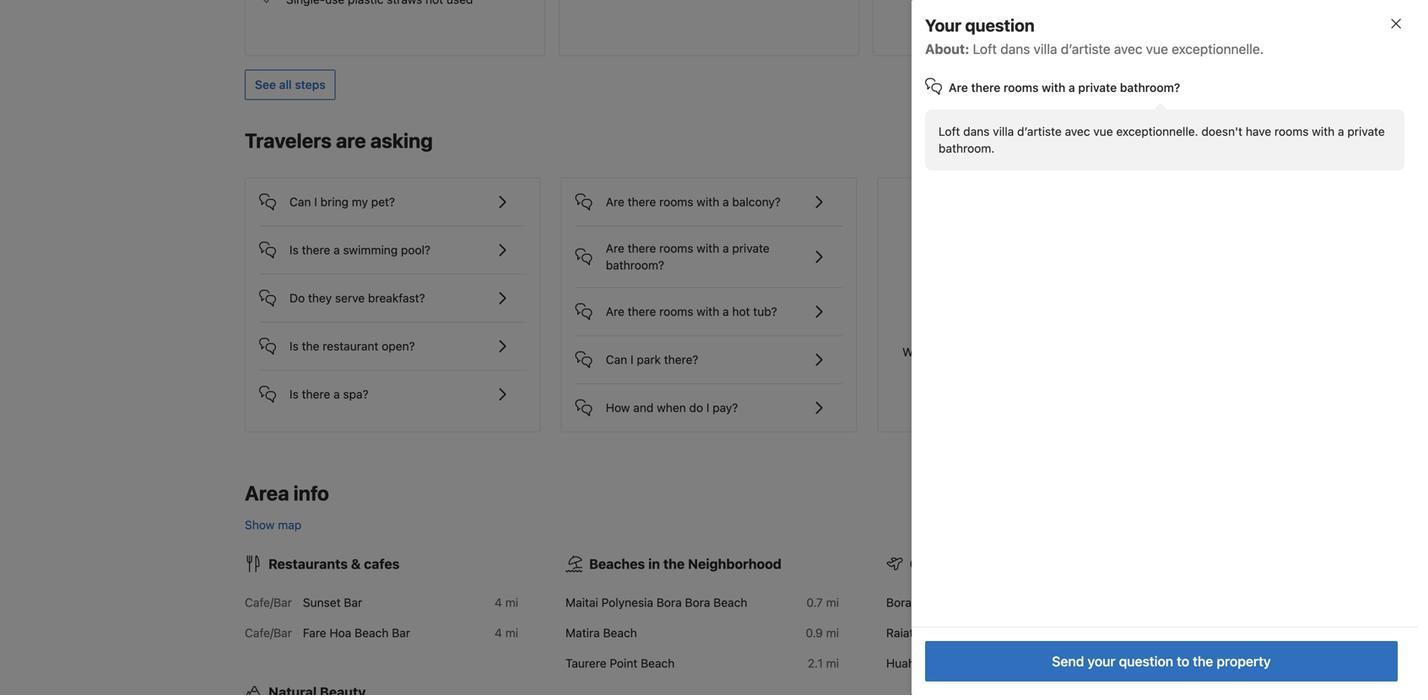 Task type: vqa. For each thing, say whether or not it's contained in the screenshot.
the From for US$36.82
no



Task type: locate. For each thing, give the bounding box(es) containing it.
0 vertical spatial 4
[[495, 596, 502, 610]]

0 horizontal spatial private
[[733, 241, 770, 255]]

see
[[255, 78, 276, 92], [1081, 135, 1102, 149]]

0.7 mi
[[807, 596, 839, 610]]

raiatea airport
[[887, 627, 968, 641]]

cafe/bar for sunset bar
[[245, 596, 292, 610]]

1 4 from the top
[[495, 596, 502, 610]]

most
[[1065, 345, 1092, 359]]

there down 'are there rooms with a balcony?' at the top of page
[[628, 241, 656, 255]]

there?
[[664, 353, 699, 367]]

are for are there rooms with a private bathroom? button
[[606, 241, 625, 255]]

2 vertical spatial the
[[1193, 654, 1214, 670]]

the inside button
[[302, 339, 320, 353]]

1 vertical spatial see
[[1081, 135, 1102, 149]]

a inside button
[[334, 388, 340, 402]]

question
[[966, 15, 1035, 35], [1120, 654, 1174, 670]]

do they serve breakfast? button
[[259, 275, 527, 309]]

with for are there rooms with a hot tub? button
[[697, 305, 720, 319]]

mi right 0.9
[[827, 627, 839, 641]]

4 for sunset bar
[[495, 596, 502, 610]]

there inside button
[[302, 388, 330, 402]]

bar right hoa on the bottom left of the page
[[392, 627, 410, 641]]

is inside button
[[290, 388, 299, 402]]

4
[[495, 596, 502, 610], [495, 627, 502, 641]]

bora down the beaches in the neighborhood
[[685, 596, 711, 610]]

are there rooms with a private bathroom? inside button
[[606, 241, 770, 272]]

mi left matira
[[506, 627, 519, 641]]

4 left maitai
[[495, 596, 502, 610]]

maitai polynesia bora bora beach
[[566, 596, 748, 610]]

0 vertical spatial are there rooms with a private bathroom?
[[949, 81, 1181, 95]]

1 vertical spatial the
[[664, 557, 685, 573]]

huahine – fare airport
[[887, 657, 1009, 671]]

0 horizontal spatial to
[[1051, 345, 1062, 359]]

i right do
[[707, 401, 710, 415]]

beaches
[[589, 557, 645, 573]]

1 vertical spatial loft
[[939, 125, 961, 139]]

mi for maitai polynesia bora bora beach
[[827, 596, 839, 610]]

see left all
[[255, 78, 276, 92]]

question inside button
[[1120, 654, 1174, 670]]

airport right –
[[971, 657, 1009, 671]]

0 horizontal spatial see
[[255, 78, 276, 92]]

0 horizontal spatial bathroom?
[[606, 258, 665, 272]]

1 vertical spatial 4
[[495, 627, 502, 641]]

are for are there rooms with a balcony? button
[[606, 195, 625, 209]]

1 vertical spatial are there rooms with a private bathroom?
[[606, 241, 770, 272]]

there for are there rooms with a private bathroom? button
[[628, 241, 656, 255]]

0 horizontal spatial avec
[[1065, 125, 1091, 139]]

1 horizontal spatial bar
[[392, 627, 410, 641]]

have
[[1246, 125, 1272, 139], [923, 345, 949, 359]]

0 horizontal spatial have
[[923, 345, 949, 359]]

to right 48 mi
[[1177, 654, 1190, 670]]

4 mi for fare hoa beach bar
[[495, 627, 519, 641]]

48 mi
[[1129, 657, 1160, 671]]

0 vertical spatial loft
[[973, 41, 997, 57]]

have right doesn't
[[1246, 125, 1272, 139]]

i left bring
[[314, 195, 317, 209]]

bar up fare hoa beach bar
[[344, 596, 362, 610]]

to inside button
[[1177, 654, 1190, 670]]

i inside 'button'
[[631, 353, 634, 367]]

1 vertical spatial private
[[1348, 125, 1386, 139]]

are
[[336, 129, 366, 152]]

mi for matira beach
[[827, 627, 839, 641]]

bora up raiatea
[[887, 596, 912, 610]]

can left park
[[606, 353, 628, 367]]

your
[[926, 15, 962, 35]]

are there rooms with a private bathroom? button
[[576, 227, 843, 274]]

the right in
[[664, 557, 685, 573]]

1 horizontal spatial loft
[[973, 41, 997, 57]]

steps
[[295, 78, 326, 92]]

1 vertical spatial bar
[[392, 627, 410, 641]]

can for can i park there?
[[606, 353, 628, 367]]

1 horizontal spatial see
[[1081, 135, 1102, 149]]

0 vertical spatial bathroom?
[[1121, 81, 1181, 95]]

is
[[290, 243, 299, 257], [290, 339, 299, 353], [290, 388, 299, 402]]

and
[[634, 401, 654, 415]]

dans inside your question about: loft dans villa d'artiste avec vue exceptionnelle.
[[1001, 41, 1031, 57]]

closest airports
[[910, 557, 1017, 573]]

cafe/bar
[[245, 596, 292, 610], [245, 627, 292, 641]]

2 horizontal spatial the
[[1193, 654, 1214, 670]]

answer
[[1009, 345, 1048, 359]]

1 horizontal spatial are there rooms with a private bathroom?
[[949, 81, 1181, 95]]

loft right about:
[[973, 41, 997, 57]]

mi for taurere point beach
[[827, 657, 839, 671]]

2 vertical spatial is
[[290, 388, 299, 402]]

bathroom?
[[1121, 81, 1181, 95], [606, 258, 665, 272]]

fare
[[303, 627, 327, 641], [945, 657, 968, 671]]

0 horizontal spatial fare
[[303, 627, 327, 641]]

mi for raiatea airport
[[1147, 627, 1160, 641]]

have inside loft dans villa d'artiste avec vue exceptionnelle. doesn't have rooms with a private bathroom.
[[1246, 125, 1272, 139]]

2 4 mi from the top
[[495, 627, 519, 641]]

to
[[1051, 345, 1062, 359], [1177, 654, 1190, 670]]

1 vertical spatial 4 mi
[[495, 627, 519, 641]]

the
[[302, 339, 320, 353], [664, 557, 685, 573], [1193, 654, 1214, 670]]

asking
[[371, 129, 433, 152]]

see inside see availability button
[[1081, 135, 1102, 149]]

22
[[1130, 627, 1144, 641]]

1 vertical spatial avec
[[1065, 125, 1091, 139]]

how and when do i pay? button
[[576, 385, 843, 418]]

1 horizontal spatial dans
[[1001, 41, 1031, 57]]

1 horizontal spatial vue
[[1147, 41, 1169, 57]]

0 vertical spatial dans
[[1001, 41, 1031, 57]]

2 cafe/bar from the top
[[245, 627, 292, 641]]

airport up huahine – fare airport on the bottom right of the page
[[930, 627, 968, 641]]

0 vertical spatial have
[[1246, 125, 1272, 139]]

vue inside your question about: loft dans villa d'artiste avec vue exceptionnelle.
[[1147, 41, 1169, 57]]

we
[[903, 345, 920, 359]]

the left "restaurant"
[[302, 339, 320, 353]]

1 horizontal spatial have
[[1246, 125, 1272, 139]]

cafe/bar left hoa on the bottom left of the page
[[245, 627, 292, 641]]

dans inside loft dans villa d'artiste avec vue exceptionnelle. doesn't have rooms with a private bathroom.
[[964, 125, 990, 139]]

mi right 48
[[1147, 657, 1160, 671]]

availability
[[1105, 135, 1164, 149]]

bathroom? up are there rooms with a hot tub?
[[606, 258, 665, 272]]

1 vertical spatial is
[[290, 339, 299, 353]]

1 4 mi from the top
[[495, 596, 519, 610]]

see availability button
[[1071, 127, 1174, 157]]

bora up raiatea airport
[[915, 596, 941, 610]]

there up park
[[628, 305, 656, 319]]

1 horizontal spatial fare
[[945, 657, 968, 671]]

1 horizontal spatial villa
[[1034, 41, 1058, 57]]

0 vertical spatial avec
[[1115, 41, 1143, 57]]

area info
[[245, 482, 329, 505]]

avec inside loft dans villa d'artiste avec vue exceptionnelle. doesn't have rooms with a private bathroom.
[[1065, 125, 1091, 139]]

see inside see all steps button
[[255, 78, 276, 92]]

0 vertical spatial can
[[290, 195, 311, 209]]

can left bring
[[290, 195, 311, 209]]

0 vertical spatial airport
[[944, 596, 981, 610]]

private inside button
[[733, 241, 770, 255]]

an
[[952, 345, 966, 359]]

1 horizontal spatial the
[[664, 557, 685, 573]]

2 4 from the top
[[495, 627, 502, 641]]

0 vertical spatial 4 mi
[[495, 596, 519, 610]]

loft inside your question about: loft dans villa d'artiste avec vue exceptionnelle.
[[973, 41, 997, 57]]

matira beach
[[566, 627, 637, 641]]

mi
[[506, 596, 519, 610], [827, 596, 839, 610], [506, 627, 519, 641], [827, 627, 839, 641], [1147, 627, 1160, 641], [827, 657, 839, 671], [1147, 657, 1160, 671]]

2 vertical spatial private
[[733, 241, 770, 255]]

4 mi left matira
[[495, 627, 519, 641]]

1 cafe/bar from the top
[[245, 596, 292, 610]]

loft inside loft dans villa d'artiste avec vue exceptionnelle. doesn't have rooms with a private bathroom.
[[939, 125, 961, 139]]

in
[[649, 557, 660, 573]]

1 horizontal spatial avec
[[1115, 41, 1143, 57]]

1 horizontal spatial to
[[1177, 654, 1190, 670]]

0 vertical spatial vue
[[1147, 41, 1169, 57]]

can for can i bring my pet?
[[290, 195, 311, 209]]

0 horizontal spatial villa
[[993, 125, 1015, 139]]

question inside your question about: loft dans villa d'artiste avec vue exceptionnelle.
[[966, 15, 1035, 35]]

4 bora from the left
[[915, 596, 941, 610]]

vue inside loft dans villa d'artiste avec vue exceptionnelle. doesn't have rooms with a private bathroom.
[[1094, 125, 1114, 139]]

1 horizontal spatial can
[[606, 353, 628, 367]]

are inside are there rooms with a private bathroom?
[[606, 241, 625, 255]]

bora down in
[[657, 596, 682, 610]]

rooms for are there rooms with a hot tub? button
[[660, 305, 694, 319]]

0 horizontal spatial are there rooms with a private bathroom?
[[606, 241, 770, 272]]

are there rooms with a private bathroom? down your question about: loft dans villa d'artiste avec vue exceptionnelle. on the right top of the page
[[949, 81, 1181, 95]]

there up are there rooms with a private bathroom? button
[[628, 195, 656, 209]]

cafes
[[364, 557, 400, 573]]

bathroom? inside are there rooms with a private bathroom?
[[606, 258, 665, 272]]

0 vertical spatial question
[[966, 15, 1035, 35]]

are for are there rooms with a hot tub? button
[[606, 305, 625, 319]]

0 vertical spatial cafe/bar
[[245, 596, 292, 610]]

instant
[[969, 345, 1006, 359]]

1 vertical spatial villa
[[993, 125, 1015, 139]]

fare left hoa on the bottom left of the page
[[303, 627, 327, 641]]

with
[[1042, 81, 1066, 95], [1313, 125, 1335, 139], [697, 195, 720, 209], [697, 241, 720, 255], [697, 305, 720, 319]]

0 vertical spatial is
[[290, 243, 299, 257]]

0 vertical spatial d'artiste
[[1061, 41, 1111, 57]]

–
[[935, 657, 942, 671]]

1 vertical spatial bathroom?
[[606, 258, 665, 272]]

0 horizontal spatial loft
[[939, 125, 961, 139]]

see for see all steps
[[255, 78, 276, 92]]

rooms for are there rooms with a private bathroom? button
[[660, 241, 694, 255]]

bathroom? up loft dans villa d'artiste avec vue exceptionnelle. doesn't have rooms with a private bathroom.
[[1121, 81, 1181, 95]]

loft up bathroom.
[[939, 125, 961, 139]]

beach up taurere point beach
[[603, 627, 637, 641]]

have left an
[[923, 345, 949, 359]]

fare hoa beach bar
[[303, 627, 410, 641]]

can inside can i park there? 'button'
[[606, 353, 628, 367]]

send your question to the property
[[1053, 654, 1272, 670]]

1 horizontal spatial private
[[1079, 81, 1117, 95]]

1 vertical spatial exceptionnelle.
[[1117, 125, 1199, 139]]

0 vertical spatial exceptionnelle.
[[1172, 41, 1264, 57]]

question right your
[[966, 15, 1035, 35]]

2 horizontal spatial private
[[1348, 125, 1386, 139]]

can
[[290, 195, 311, 209], [606, 353, 628, 367]]

4 mi for sunset bar
[[495, 596, 519, 610]]

0 horizontal spatial dans
[[964, 125, 990, 139]]

1 vertical spatial can
[[606, 353, 628, 367]]

cafe/bar left sunset
[[245, 596, 292, 610]]

is up do
[[290, 243, 299, 257]]

mi left maitai
[[506, 596, 519, 610]]

there for are there rooms with a balcony? button
[[628, 195, 656, 209]]

taurere point beach
[[566, 657, 675, 671]]

1 vertical spatial vue
[[1094, 125, 1114, 139]]

exceptionnelle.
[[1172, 41, 1264, 57], [1117, 125, 1199, 139]]

2 is from the top
[[290, 339, 299, 353]]

2.1 mi
[[808, 657, 839, 671]]

0 vertical spatial the
[[302, 339, 320, 353]]

do they serve breakfast?
[[290, 291, 425, 305]]

fare right –
[[945, 657, 968, 671]]

1 vertical spatial dans
[[964, 125, 990, 139]]

airport down closest airports
[[944, 596, 981, 610]]

there up the they
[[302, 243, 330, 257]]

question down 22 mi
[[1120, 654, 1174, 670]]

can i bring my pet?
[[290, 195, 395, 209]]

d'artiste
[[1061, 41, 1111, 57], [1018, 125, 1062, 139]]

hot
[[733, 305, 750, 319]]

dans up bathroom.
[[964, 125, 990, 139]]

beach
[[714, 596, 748, 610], [355, 627, 389, 641], [603, 627, 637, 641], [641, 657, 675, 671]]

travelers
[[245, 129, 332, 152]]

4 left matira
[[495, 627, 502, 641]]

are there rooms with a private bathroom? inside your question dialog
[[949, 81, 1181, 95]]

0 vertical spatial i
[[314, 195, 317, 209]]

0 horizontal spatial bar
[[344, 596, 362, 610]]

bar
[[344, 596, 362, 610], [392, 627, 410, 641]]

1 is from the top
[[290, 243, 299, 257]]

3 bora from the left
[[887, 596, 912, 610]]

loft dans villa d'artiste avec vue exceptionnelle. doesn't have rooms with a private bathroom.
[[939, 125, 1389, 155]]

1 horizontal spatial question
[[1120, 654, 1174, 670]]

send
[[1053, 654, 1085, 670]]

see left the availability
[[1081, 135, 1102, 149]]

1 vertical spatial cafe/bar
[[245, 627, 292, 641]]

is left spa?
[[290, 388, 299, 402]]

are there rooms with a private bathroom?
[[949, 81, 1181, 95], [606, 241, 770, 272]]

spa?
[[343, 388, 369, 402]]

restaurant
[[323, 339, 379, 353]]

0 horizontal spatial vue
[[1094, 125, 1114, 139]]

0 vertical spatial see
[[255, 78, 276, 92]]

dans right about:
[[1001, 41, 1031, 57]]

is down do
[[290, 339, 299, 353]]

1 vertical spatial question
[[1120, 654, 1174, 670]]

1 horizontal spatial i
[[631, 353, 634, 367]]

bring
[[321, 195, 349, 209]]

i left park
[[631, 353, 634, 367]]

serve
[[335, 291, 365, 305]]

0 horizontal spatial can
[[290, 195, 311, 209]]

0 vertical spatial bar
[[344, 596, 362, 610]]

0 vertical spatial villa
[[1034, 41, 1058, 57]]

can inside can i bring my pet? button
[[290, 195, 311, 209]]

0 horizontal spatial the
[[302, 339, 320, 353]]

mi right 2.1
[[827, 657, 839, 671]]

there left spa?
[[302, 388, 330, 402]]

d'artiste inside loft dans villa d'artiste avec vue exceptionnelle. doesn't have rooms with a private bathroom.
[[1018, 125, 1062, 139]]

to left most
[[1051, 345, 1062, 359]]

2 horizontal spatial i
[[707, 401, 710, 415]]

is there a spa?
[[290, 388, 369, 402]]

there inside are there rooms with a private bathroom?
[[628, 241, 656, 255]]

0 horizontal spatial question
[[966, 15, 1035, 35]]

is for is there a swimming pool?
[[290, 243, 299, 257]]

1 horizontal spatial bathroom?
[[1121, 81, 1181, 95]]

exceptionnelle. left doesn't
[[1117, 125, 1199, 139]]

is there a swimming pool?
[[290, 243, 431, 257]]

are there rooms with a private bathroom? up are there rooms with a hot tub? button
[[606, 241, 770, 272]]

mi right 0.7
[[827, 596, 839, 610]]

are inside your question dialog
[[949, 81, 969, 95]]

exceptionnelle. up doesn't
[[1172, 41, 1264, 57]]

mi right 22
[[1147, 627, 1160, 641]]

4 mi left maitai
[[495, 596, 519, 610]]

1 vertical spatial d'artiste
[[1018, 125, 1062, 139]]

with inside loft dans villa d'artiste avec vue exceptionnelle. doesn't have rooms with a private bathroom.
[[1313, 125, 1335, 139]]

3 is from the top
[[290, 388, 299, 402]]

loft
[[973, 41, 997, 57], [939, 125, 961, 139]]

1 vertical spatial i
[[631, 353, 634, 367]]

1 vertical spatial to
[[1177, 654, 1190, 670]]

the left property
[[1193, 654, 1214, 670]]

there up bathroom.
[[972, 81, 1001, 95]]

villa
[[1034, 41, 1058, 57], [993, 125, 1015, 139]]

0 horizontal spatial i
[[314, 195, 317, 209]]

do
[[290, 291, 305, 305]]



Task type: describe. For each thing, give the bounding box(es) containing it.
sunset
[[303, 596, 341, 610]]

48
[[1129, 657, 1144, 671]]

a inside are there rooms with a private bathroom?
[[723, 241, 729, 255]]

tub?
[[754, 305, 778, 319]]

your
[[1088, 654, 1116, 670]]

mi for huahine – fare airport
[[1147, 657, 1160, 671]]

is the restaurant open? button
[[259, 323, 527, 357]]

your question about: loft dans villa d'artiste avec vue exceptionnelle.
[[926, 15, 1264, 57]]

avec inside your question about: loft dans villa d'artiste avec vue exceptionnelle.
[[1115, 41, 1143, 57]]

0.9 mi
[[806, 627, 839, 641]]

0.7
[[807, 596, 823, 610]]

polynesia
[[602, 596, 654, 610]]

are there rooms with a balcony?
[[606, 195, 781, 209]]

we have an instant answer to most questions
[[903, 345, 1149, 359]]

with for are there rooms with a balcony? button
[[697, 195, 720, 209]]

d'artiste inside your question about: loft dans villa d'artiste avec vue exceptionnelle.
[[1061, 41, 1111, 57]]

see all steps button
[[245, 70, 336, 100]]

2 vertical spatial i
[[707, 401, 710, 415]]

bathroom.
[[939, 141, 995, 155]]

when
[[657, 401, 686, 415]]

1 vertical spatial have
[[923, 345, 949, 359]]

a inside loft dans villa d'artiste avec vue exceptionnelle. doesn't have rooms with a private bathroom.
[[1339, 125, 1345, 139]]

i for park
[[631, 353, 634, 367]]

&
[[351, 557, 361, 573]]

rooms inside loft dans villa d'artiste avec vue exceptionnelle. doesn't have rooms with a private bathroom.
[[1275, 125, 1309, 139]]

is there a spa? button
[[259, 371, 527, 405]]

questions
[[1096, 345, 1149, 359]]

swimming
[[343, 243, 398, 257]]

balcony?
[[733, 195, 781, 209]]

open?
[[382, 339, 415, 353]]

airports
[[963, 557, 1017, 573]]

4 for fare hoa beach bar
[[495, 627, 502, 641]]

cafe/bar for fare hoa beach bar
[[245, 627, 292, 641]]

with for are there rooms with a private bathroom? button
[[697, 241, 720, 255]]

huahine
[[887, 657, 932, 671]]

breakfast?
[[368, 291, 425, 305]]

maitai
[[566, 596, 599, 610]]

0 vertical spatial private
[[1079, 81, 1117, 95]]

rooms for are there rooms with a balcony? button
[[660, 195, 694, 209]]

taurere
[[566, 657, 607, 671]]

the inside button
[[1193, 654, 1214, 670]]

your question dialog
[[885, 0, 1419, 696]]

can i park there? button
[[576, 337, 843, 370]]

0.9
[[806, 627, 823, 641]]

matira
[[566, 627, 600, 641]]

villa inside loft dans villa d'artiste avec vue exceptionnelle. doesn't have rooms with a private bathroom.
[[993, 125, 1015, 139]]

2 vertical spatial airport
[[971, 657, 1009, 671]]

doesn't
[[1202, 125, 1243, 139]]

pay?
[[713, 401, 738, 415]]

see availability
[[1081, 135, 1164, 149]]

there for is there a spa? button
[[302, 388, 330, 402]]

i for bring
[[314, 195, 317, 209]]

beach right point in the bottom left of the page
[[641, 657, 675, 671]]

bathroom? inside your question dialog
[[1121, 81, 1181, 95]]

is for is the restaurant open?
[[290, 339, 299, 353]]

beach down neighborhood
[[714, 596, 748, 610]]

see for see availability
[[1081, 135, 1102, 149]]

there for are there rooms with a hot tub? button
[[628, 305, 656, 319]]

is for is there a spa?
[[290, 388, 299, 402]]

exceptionnelle. inside your question about: loft dans villa d'artiste avec vue exceptionnelle.
[[1172, 41, 1264, 57]]

bora bora airport
[[887, 596, 981, 610]]

restaurants
[[269, 557, 348, 573]]

pet?
[[371, 195, 395, 209]]

1 vertical spatial airport
[[930, 627, 968, 641]]

park
[[637, 353, 661, 367]]

how and when do i pay?
[[606, 401, 738, 415]]

property
[[1217, 654, 1272, 670]]

22 mi
[[1130, 627, 1160, 641]]

there inside your question dialog
[[972, 81, 1001, 95]]

are there rooms with a balcony? button
[[576, 179, 843, 212]]

they
[[308, 291, 332, 305]]

send your question to the property button
[[926, 642, 1399, 682]]

is there a swimming pool? button
[[259, 227, 527, 261]]

neighborhood
[[688, 557, 782, 573]]

0 vertical spatial to
[[1051, 345, 1062, 359]]

hoa
[[330, 627, 352, 641]]

sunset bar
[[303, 596, 362, 610]]

is the restaurant open?
[[290, 339, 415, 353]]

2.1
[[808, 657, 823, 671]]

closest
[[910, 557, 960, 573]]

how
[[606, 401, 630, 415]]

exceptionnelle. inside loft dans villa d'artiste avec vue exceptionnelle. doesn't have rooms with a private bathroom.
[[1117, 125, 1199, 139]]

all
[[279, 78, 292, 92]]

are there rooms with a hot tub?
[[606, 305, 778, 319]]

pool?
[[401, 243, 431, 257]]

info
[[294, 482, 329, 505]]

about:
[[926, 41, 970, 57]]

are there rooms with a hot tub? button
[[576, 288, 843, 322]]

travelers are asking
[[245, 129, 433, 152]]

0 vertical spatial fare
[[303, 627, 327, 641]]

2 bora from the left
[[685, 596, 711, 610]]

beaches in the neighborhood
[[589, 557, 782, 573]]

1 vertical spatial fare
[[945, 657, 968, 671]]

can i bring my pet? button
[[259, 179, 527, 212]]

beach right hoa on the bottom left of the page
[[355, 627, 389, 641]]

private inside loft dans villa d'artiste avec vue exceptionnelle. doesn't have rooms with a private bathroom.
[[1348, 125, 1386, 139]]

there for is there a swimming pool? button
[[302, 243, 330, 257]]

my
[[352, 195, 368, 209]]

can i park there?
[[606, 353, 699, 367]]

raiatea
[[887, 627, 927, 641]]

area
[[245, 482, 289, 505]]

1 bora from the left
[[657, 596, 682, 610]]

point
[[610, 657, 638, 671]]

do
[[690, 401, 704, 415]]

villa inside your question about: loft dans villa d'artiste avec vue exceptionnelle.
[[1034, 41, 1058, 57]]

restaurants & cafes
[[269, 557, 400, 573]]



